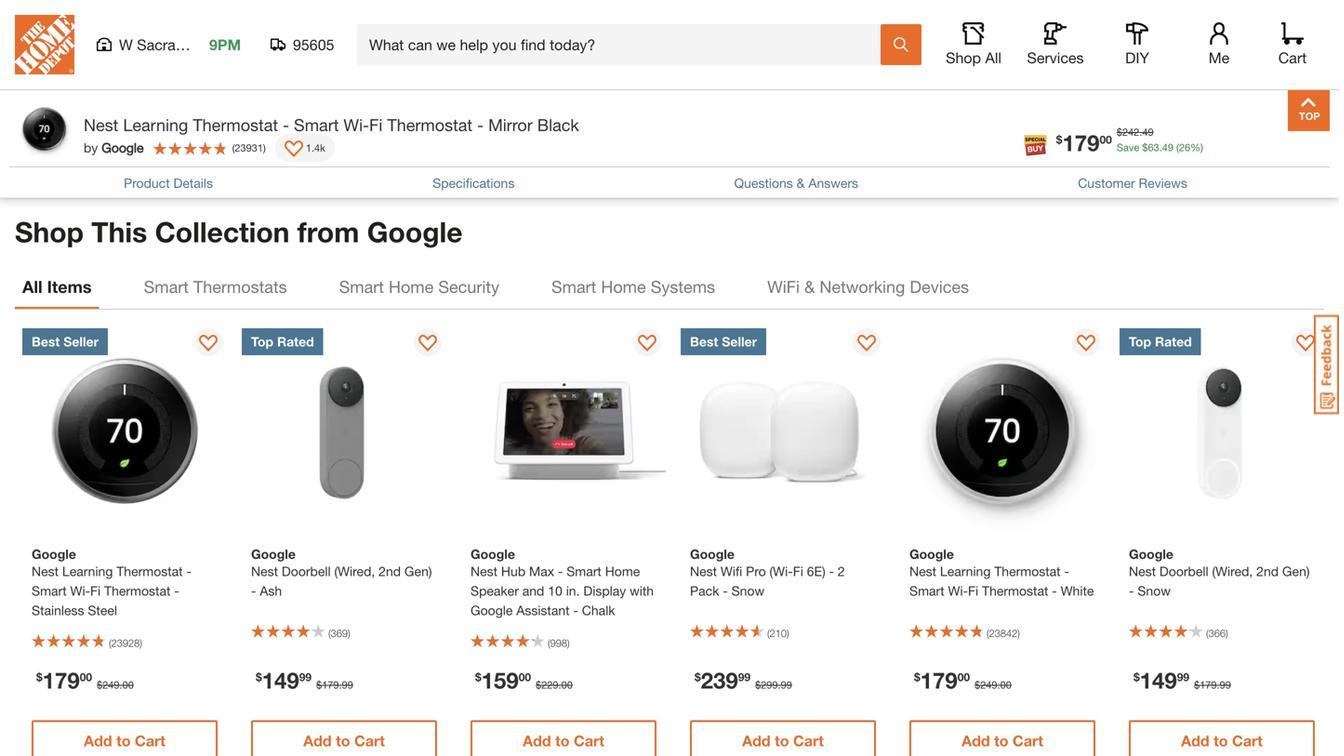 Task type: vqa. For each thing, say whether or not it's contained in the screenshot.


Task type: describe. For each thing, give the bounding box(es) containing it.
wifi & networking devices button
[[760, 264, 977, 309]]

wifi
[[721, 564, 743, 579]]

display
[[584, 583, 626, 599]]

ash
[[260, 583, 282, 599]]

242
[[1123, 126, 1140, 138]]

save
[[1117, 141, 1140, 154]]

me button
[[1190, 22, 1250, 67]]

2 horizontal spatial display image
[[858, 335, 876, 354]]

networking
[[820, 277, 906, 297]]

google for google nest doorbell (wired, 2nd gen) - snow
[[1130, 547, 1174, 562]]

) for google nest doorbell (wired, 2nd gen) - ash
[[348, 628, 350, 640]]

security
[[439, 277, 500, 297]]

all items button
[[15, 264, 99, 309]]

1 horizontal spatial learning
[[123, 115, 188, 135]]

wifi
[[768, 277, 800, 297]]

1 horizontal spatial 49
[[1163, 141, 1174, 154]]

smart home security
[[339, 277, 500, 297]]

smart home systems button
[[544, 264, 723, 309]]

- inside google nest doorbell (wired, 2nd gen) - snow
[[1130, 583, 1135, 599]]

google nest doorbell (wired, 2nd gen) - ash
[[251, 547, 432, 599]]

thermostats
[[193, 277, 287, 297]]

smart inside smart home security button
[[339, 277, 384, 297]]

display image for google nest doorbell (wired, 2nd gen) - ash
[[419, 335, 437, 354]]

top rated for google nest doorbell (wired, 2nd gen) - snow
[[1130, 334, 1192, 349]]

google for google nest doorbell (wired, 2nd gen) - ash
[[251, 547, 296, 562]]

shop this collection from google
[[15, 215, 463, 249]]

) for google nest doorbell (wired, 2nd gen) - snow
[[1226, 628, 1229, 640]]

249 for stainless
[[103, 679, 120, 691]]

seller for 239
[[722, 334, 757, 349]]

23931
[[235, 142, 263, 154]]

( for google nest learning thermostat - smart wi-fi thermostat - stainless steel
[[109, 637, 111, 650]]

nest doorbell (wired, 2nd gen) - ash image
[[242, 329, 447, 533]]

95605 button
[[271, 35, 335, 54]]

1.4k
[[306, 142, 326, 154]]

nest learning thermostat - smart wi-fi thermostat - white image
[[901, 329, 1105, 533]]

9pm
[[209, 36, 241, 53]]

devices
[[910, 277, 970, 297]]

$ 149 99 $ 179 . 99 for ash
[[256, 667, 353, 694]]

add for google nest doorbell (wired, 2nd gen) - ash
[[303, 732, 332, 750]]

smart inside smart home systems button
[[552, 277, 597, 297]]

add to cart button for nest doorbell (wired, 2nd gen) - snow
[[1130, 721, 1316, 756]]

shop for shop all
[[946, 49, 982, 67]]

nest for google nest doorbell (wired, 2nd gen) - ash
[[251, 564, 278, 579]]

$ 239 99 $ 299 . 99
[[695, 667, 793, 694]]

998
[[550, 637, 568, 650]]

items
[[47, 277, 92, 297]]

add to cart for nest learning thermostat - smart wi-fi thermostat - stainless steel
[[84, 732, 165, 750]]

by google
[[84, 140, 144, 155]]

chalk
[[582, 603, 616, 618]]

google nest doorbell (wired, 2nd gen) - snow
[[1130, 547, 1310, 599]]

wifi & networking devices
[[768, 277, 970, 297]]

display image for google nest learning thermostat - smart wi-fi thermostat - stainless steel
[[199, 335, 218, 354]]

229
[[542, 679, 559, 691]]

(wired, for ash
[[334, 564, 375, 579]]

2
[[838, 564, 845, 579]]

white
[[1061, 583, 1095, 599]]

$ 179 00 $ 249 . 00 for nest learning thermostat - smart wi-fi thermostat - stainless steel
[[36, 667, 134, 694]]

2nd for nest doorbell (wired, 2nd gen) - ash
[[379, 564, 401, 579]]

smart inside google nest learning thermostat - smart wi-fi thermostat - stainless steel
[[32, 583, 67, 599]]

( 210 )
[[768, 628, 790, 640]]

(wired, for snow
[[1213, 564, 1254, 579]]

smart thermostats button
[[136, 264, 295, 309]]

( for google nest doorbell (wired, 2nd gen) - snow
[[1207, 628, 1209, 640]]

systems
[[651, 277, 716, 297]]

services button
[[1026, 22, 1086, 67]]

3 to from the left
[[556, 732, 570, 750]]

nest for google nest hub max - smart home speaker and 10 in. display with google assistant - chalk
[[471, 564, 498, 579]]

specifications
[[433, 175, 515, 191]]

to for nest learning thermostat - smart wi-fi thermostat - stainless steel
[[116, 732, 131, 750]]

questions
[[735, 175, 793, 191]]

5 add to cart button from the left
[[910, 721, 1096, 756]]

steel
[[88, 603, 117, 618]]

nest learning thermostat - smart wi-fi thermostat - mirror black
[[84, 115, 579, 135]]

149 for snow
[[1140, 667, 1178, 694]]

( 998 )
[[548, 637, 570, 650]]

1.4k button
[[275, 134, 335, 162]]

3 add to cart from the left
[[523, 732, 605, 750]]

23928
[[111, 637, 140, 650]]

answers
[[809, 175, 859, 191]]

. for google nest wifi pro (wi-fi 6e) - 2 pack - snow
[[778, 679, 781, 691]]

diy
[[1126, 49, 1150, 67]]

customer reviews
[[1079, 175, 1188, 191]]

210
[[770, 628, 787, 640]]

( 23928 )
[[109, 637, 142, 650]]

2nd for nest doorbell (wired, 2nd gen) - snow
[[1257, 564, 1279, 579]]

249 for white
[[981, 679, 998, 691]]

smart inside google nest hub max - smart home speaker and 10 in. display with google assistant - chalk
[[567, 564, 602, 579]]

fi inside google nest learning thermostat - smart wi-fi thermostat - white
[[969, 583, 979, 599]]

snow inside google nest doorbell (wired, 2nd gen) - snow
[[1138, 583, 1171, 599]]

customer
[[1079, 175, 1136, 191]]

visualtabs tab list
[[15, 264, 1325, 309]]

3 add to cart button from the left
[[471, 721, 657, 756]]

smart thermostats
[[144, 277, 287, 297]]

all items
[[22, 277, 92, 297]]

rated for google nest doorbell (wired, 2nd gen) - ash
[[277, 334, 314, 349]]

) for google nest learning thermostat - smart wi-fi thermostat - stainless steel
[[140, 637, 142, 650]]

snow inside google nest wifi pro (wi-fi 6e) - 2 pack - snow
[[732, 583, 765, 599]]

(wi-
[[770, 564, 793, 579]]

nest for google nest doorbell (wired, 2nd gen) - snow
[[1130, 564, 1157, 579]]

hub
[[501, 564, 526, 579]]

product details
[[124, 175, 213, 191]]

( for google nest hub max - smart home speaker and 10 in. display with google assistant - chalk
[[548, 637, 550, 650]]

( for google nest wifi pro (wi-fi 6e) - 2 pack - snow
[[768, 628, 770, 640]]

mirror
[[489, 115, 533, 135]]

google for google nest hub max - smart home speaker and 10 in. display with google assistant - chalk
[[471, 547, 515, 562]]

to for nest doorbell (wired, 2nd gen) - snow
[[1214, 732, 1229, 750]]

top button
[[1289, 89, 1331, 131]]

10
[[548, 583, 563, 599]]

collection
[[155, 215, 290, 249]]

sacramento
[[137, 36, 218, 53]]

%)
[[1191, 141, 1204, 154]]

1 horizontal spatial wi-
[[344, 115, 369, 135]]

smart home security button
[[332, 264, 507, 309]]

smart home systems
[[552, 277, 716, 297]]

( inside $ 242 . 49 save $ 63 . 49 ( 26 %)
[[1177, 141, 1180, 154]]

best seller for 179
[[32, 334, 99, 349]]

assistant
[[517, 603, 570, 618]]

nest for google nest learning thermostat - smart wi-fi thermostat - white
[[910, 564, 937, 579]]

( 23931 )
[[232, 142, 266, 154]]

shop for shop this collection from google
[[15, 215, 84, 249]]

seller for 179
[[63, 334, 99, 349]]

$ 179 00
[[1057, 129, 1113, 156]]

product
[[124, 175, 170, 191]]

. for google nest doorbell (wired, 2nd gen) - snow
[[1217, 679, 1220, 691]]

95605
[[293, 36, 334, 53]]

239
[[701, 667, 738, 694]]

home for security
[[389, 277, 434, 297]]



Task type: locate. For each thing, give the bounding box(es) containing it.
nest inside google nest learning thermostat - smart wi-fi thermostat - stainless steel
[[32, 564, 59, 579]]

1 $ 149 99 $ 179 . 99 from the left
[[256, 667, 353, 694]]

speaker
[[471, 583, 519, 599]]

What can we help you find today? search field
[[369, 25, 880, 64]]

1 horizontal spatial display image
[[638, 335, 657, 354]]

& left answers
[[797, 175, 805, 191]]

)
[[263, 142, 266, 154], [348, 628, 350, 640], [787, 628, 790, 640], [1018, 628, 1021, 640], [1226, 628, 1229, 640], [140, 637, 142, 650], [568, 637, 570, 650]]

details
[[174, 175, 213, 191]]

2 add to cart from the left
[[303, 732, 385, 750]]

4 display image from the left
[[1297, 335, 1316, 354]]

6 to from the left
[[1214, 732, 1229, 750]]

. for google nest hub max - smart home speaker and 10 in. display with google assistant - chalk
[[559, 679, 562, 691]]

4 add to cart button from the left
[[690, 721, 876, 756]]

) for google nest learning thermostat - smart wi-fi thermostat - white
[[1018, 628, 1021, 640]]

6 add to cart button from the left
[[1130, 721, 1316, 756]]

(
[[1177, 141, 1180, 154], [232, 142, 235, 154], [328, 628, 331, 640], [768, 628, 770, 640], [987, 628, 990, 640], [1207, 628, 1209, 640], [109, 637, 111, 650], [548, 637, 550, 650]]

learning up ( 23842 ) at the right bottom of page
[[941, 564, 991, 579]]

1 horizontal spatial seller
[[722, 334, 757, 349]]

shop all
[[946, 49, 1002, 67]]

2 seller from the left
[[722, 334, 757, 349]]

149 for ash
[[262, 667, 299, 694]]

0 vertical spatial all
[[986, 49, 1002, 67]]

google inside google nest learning thermostat - smart wi-fi thermostat - stainless steel
[[32, 547, 76, 562]]

doorbell up the ( 366 )
[[1160, 564, 1209, 579]]

3 display image from the left
[[1077, 335, 1096, 354]]

0 vertical spatial shop
[[946, 49, 982, 67]]

home left the security
[[389, 277, 434, 297]]

google inside google nest doorbell (wired, 2nd gen) - ash
[[251, 547, 296, 562]]

2 horizontal spatial learning
[[941, 564, 991, 579]]

home left systems
[[601, 277, 646, 297]]

questions & answers button
[[735, 173, 859, 193], [735, 173, 859, 193]]

1 horizontal spatial top rated
[[1130, 334, 1192, 349]]

fi inside google nest wifi pro (wi-fi 6e) - 2 pack - snow
[[793, 564, 804, 579]]

wi- inside google nest learning thermostat - smart wi-fi thermostat - stainless steel
[[70, 583, 90, 599]]

) for google nest hub max - smart home speaker and 10 in. display with google assistant - chalk
[[568, 637, 570, 650]]

0 horizontal spatial top
[[251, 334, 274, 349]]

00
[[1100, 133, 1113, 146], [80, 671, 92, 684], [519, 671, 531, 684], [958, 671, 970, 684], [122, 679, 134, 691], [562, 679, 573, 691], [1001, 679, 1012, 691]]

product details button
[[124, 173, 213, 193], [124, 173, 213, 193]]

$ inside $ 179 00
[[1057, 133, 1063, 146]]

nest inside google nest doorbell (wired, 2nd gen) - snow
[[1130, 564, 1157, 579]]

(wired, up 366
[[1213, 564, 1254, 579]]

learning for google nest learning thermostat - smart wi-fi thermostat - white
[[941, 564, 991, 579]]

( 366 )
[[1207, 628, 1229, 640]]

1 horizontal spatial best seller
[[690, 334, 757, 349]]

0 horizontal spatial display image
[[285, 140, 303, 159]]

( down google nest doorbell (wired, 2nd gen) - snow
[[1207, 628, 1209, 640]]

2 best from the left
[[690, 334, 719, 349]]

snow
[[732, 583, 765, 599], [1138, 583, 1171, 599]]

1 to from the left
[[116, 732, 131, 750]]

best seller for 239
[[690, 334, 757, 349]]

top for google nest doorbell (wired, 2nd gen) - ash
[[251, 334, 274, 349]]

1 249 from the left
[[103, 679, 120, 691]]

1 best from the left
[[32, 334, 60, 349]]

249 down 23928
[[103, 679, 120, 691]]

learning for google nest learning thermostat - smart wi-fi thermostat - stainless steel
[[62, 564, 113, 579]]

0 horizontal spatial all
[[22, 277, 42, 297]]

gen) for nest doorbell (wired, 2nd gen) - ash
[[405, 564, 432, 579]]

0 horizontal spatial gen)
[[405, 564, 432, 579]]

add for google nest doorbell (wired, 2nd gen) - snow
[[1182, 732, 1210, 750]]

nest inside google nest learning thermostat - smart wi-fi thermostat - white
[[910, 564, 937, 579]]

and
[[523, 583, 545, 599]]

gen) for nest doorbell (wired, 2nd gen) - snow
[[1283, 564, 1310, 579]]

home for systems
[[601, 277, 646, 297]]

from
[[298, 215, 360, 249]]

2 best seller from the left
[[690, 334, 757, 349]]

1 horizontal spatial best
[[690, 334, 719, 349]]

wi- inside google nest learning thermostat - smart wi-fi thermostat - white
[[949, 583, 969, 599]]

0 horizontal spatial rated
[[277, 334, 314, 349]]

display image down smart home systems button on the top of the page
[[638, 335, 657, 354]]

w sacramento 9pm
[[119, 36, 241, 53]]

doorbell
[[282, 564, 331, 579], [1160, 564, 1209, 579]]

2 top rated from the left
[[1130, 334, 1192, 349]]

0 horizontal spatial (wired,
[[334, 564, 375, 579]]

5 to from the left
[[995, 732, 1009, 750]]

doorbell inside google nest doorbell (wired, 2nd gen) - snow
[[1160, 564, 1209, 579]]

2nd inside google nest doorbell (wired, 2nd gen) - ash
[[379, 564, 401, 579]]

1 vertical spatial all
[[22, 277, 42, 297]]

( down google nest learning thermostat - smart wi-fi thermostat - white
[[987, 628, 990, 640]]

1 horizontal spatial shop
[[946, 49, 982, 67]]

1 add from the left
[[84, 732, 112, 750]]

23842
[[990, 628, 1018, 640]]

smart inside google nest learning thermostat - smart wi-fi thermostat - white
[[910, 583, 945, 599]]

google for google nest learning thermostat - smart wi-fi thermostat - stainless steel
[[32, 547, 76, 562]]

fi inside google nest learning thermostat - smart wi-fi thermostat - stainless steel
[[90, 583, 101, 599]]

2 gen) from the left
[[1283, 564, 1310, 579]]

nest for google nest learning thermostat - smart wi-fi thermostat - stainless steel
[[32, 564, 59, 579]]

shop
[[946, 49, 982, 67], [15, 215, 84, 249]]

doorbell up ash
[[282, 564, 331, 579]]

black
[[538, 115, 579, 135]]

) down (wi-
[[787, 628, 790, 640]]

seller down items at the left of the page
[[63, 334, 99, 349]]

( down google nest doorbell (wired, 2nd gen) - ash
[[328, 628, 331, 640]]

home inside smart home systems button
[[601, 277, 646, 297]]

1 display image from the left
[[199, 335, 218, 354]]

2 doorbell from the left
[[1160, 564, 1209, 579]]

. for google nest learning thermostat - smart wi-fi thermostat - white
[[998, 679, 1001, 691]]

1 gen) from the left
[[405, 564, 432, 579]]

( down "assistant"
[[548, 637, 550, 650]]

shop all button
[[944, 22, 1004, 67]]

all left services
[[986, 49, 1002, 67]]

snow right white
[[1138, 583, 1171, 599]]

google inside google nest wifi pro (wi-fi 6e) - 2 pack - snow
[[690, 547, 735, 562]]

( down steel
[[109, 637, 111, 650]]

home inside smart home security button
[[389, 277, 434, 297]]

smart inside smart thermostats button
[[144, 277, 189, 297]]

1 horizontal spatial all
[[986, 49, 1002, 67]]

0 horizontal spatial shop
[[15, 215, 84, 249]]

doorbell for ash
[[282, 564, 331, 579]]

wi- for google nest learning thermostat - smart wi-fi thermostat - stainless steel
[[70, 583, 90, 599]]

) down google nest learning thermostat - smart wi-fi thermostat - white
[[1018, 628, 1021, 640]]

6 add to cart from the left
[[1182, 732, 1263, 750]]

questions & answers
[[735, 175, 859, 191]]

366
[[1209, 628, 1226, 640]]

1 horizontal spatial gen)
[[1283, 564, 1310, 579]]

best down the all items button
[[32, 334, 60, 349]]

4 add from the left
[[743, 732, 771, 750]]

nest hub max - smart home speaker and 10 in. display with google assistant - chalk image
[[461, 329, 666, 533]]

stainless
[[32, 603, 84, 618]]

google
[[102, 140, 144, 155], [367, 215, 463, 249], [32, 547, 76, 562], [251, 547, 296, 562], [471, 547, 515, 562], [690, 547, 735, 562], [910, 547, 955, 562], [1130, 547, 1174, 562], [471, 603, 513, 618]]

149
[[262, 667, 299, 694], [1140, 667, 1178, 694]]

2 rated from the left
[[1156, 334, 1192, 349]]

2nd inside google nest doorbell (wired, 2nd gen) - snow
[[1257, 564, 1279, 579]]

shop inside button
[[946, 49, 982, 67]]

add to cart button for nest doorbell (wired, 2nd gen) - ash
[[251, 721, 437, 756]]

$ 242 . 49 save $ 63 . 49 ( 26 %)
[[1117, 126, 1204, 154]]

home
[[389, 277, 434, 297], [601, 277, 646, 297], [605, 564, 640, 579]]

seller down visualtabs tab list
[[722, 334, 757, 349]]

) left 1.4k dropdown button
[[263, 142, 266, 154]]

. for google nest doorbell (wired, 2nd gen) - ash
[[339, 679, 342, 691]]

( for google nest learning thermostat - smart wi-fi thermostat - white
[[987, 628, 990, 640]]

$ 149 99 $ 179 . 99 for snow
[[1134, 667, 1232, 694]]

all inside visualtabs tab list
[[22, 277, 42, 297]]

5 add from the left
[[962, 732, 991, 750]]

rated for google nest doorbell (wired, 2nd gen) - snow
[[1156, 334, 1192, 349]]

w
[[119, 36, 133, 53]]

with
[[630, 583, 654, 599]]

0 horizontal spatial doorbell
[[282, 564, 331, 579]]

display image
[[199, 335, 218, 354], [419, 335, 437, 354], [1077, 335, 1096, 354], [1297, 335, 1316, 354]]

0 horizontal spatial seller
[[63, 334, 99, 349]]

specifications button
[[433, 173, 515, 193], [433, 173, 515, 193]]

google for google nest wifi pro (wi-fi 6e) - 2 pack - snow
[[690, 547, 735, 562]]

google inside google nest doorbell (wired, 2nd gen) - snow
[[1130, 547, 1174, 562]]

299
[[761, 679, 778, 691]]

diy button
[[1108, 22, 1168, 67]]

1 horizontal spatial (wired,
[[1213, 564, 1254, 579]]

(wired, up ( 369 )
[[334, 564, 375, 579]]

1 add to cart button from the left
[[32, 721, 218, 756]]

0 vertical spatial &
[[797, 175, 805, 191]]

best for 179
[[32, 334, 60, 349]]

max
[[529, 564, 555, 579]]

google nest wifi pro (wi-fi 6e) - 2 pack - snow
[[690, 547, 845, 599]]

) down "assistant"
[[568, 637, 570, 650]]

add for google nest wifi pro (wi-fi 6e) - 2 pack - snow
[[743, 732, 771, 750]]

1 horizontal spatial $ 179 00 $ 249 . 00
[[915, 667, 1012, 694]]

2 $ 179 00 $ 249 . 00 from the left
[[915, 667, 1012, 694]]

. for google nest learning thermostat - smart wi-fi thermostat - stainless steel
[[120, 679, 122, 691]]

learning up by google at left
[[123, 115, 188, 135]]

nest wifi pro (wi-fi 6e) - 2 pack - snow image
[[681, 329, 886, 533]]

wi- for google nest learning thermostat - smart wi-fi thermostat - white
[[949, 583, 969, 599]]

add to cart for nest doorbell (wired, 2nd gen) - snow
[[1182, 732, 1263, 750]]

nest
[[84, 115, 118, 135], [32, 564, 59, 579], [251, 564, 278, 579], [471, 564, 498, 579], [690, 564, 717, 579], [910, 564, 937, 579], [1130, 564, 1157, 579]]

1 vertical spatial &
[[805, 277, 815, 297]]

all left items at the left of the page
[[22, 277, 42, 297]]

add
[[84, 732, 112, 750], [303, 732, 332, 750], [523, 732, 551, 750], [743, 732, 771, 750], [962, 732, 991, 750], [1182, 732, 1210, 750]]

0 horizontal spatial 149
[[262, 667, 299, 694]]

$ 149 99 $ 179 . 99 down 369
[[256, 667, 353, 694]]

$ 179 00 $ 249 . 00 down 23928
[[36, 667, 134, 694]]

1 horizontal spatial doorbell
[[1160, 564, 1209, 579]]

63
[[1149, 141, 1160, 154]]

by
[[84, 140, 98, 155]]

5 add to cart from the left
[[962, 732, 1044, 750]]

learning up steel
[[62, 564, 113, 579]]

gen) inside google nest doorbell (wired, 2nd gen) - ash
[[405, 564, 432, 579]]

add for google nest learning thermostat - smart wi-fi thermostat - stainless steel
[[84, 732, 112, 750]]

google inside google nest learning thermostat - smart wi-fi thermostat - white
[[910, 547, 955, 562]]

cart link
[[1273, 22, 1314, 67]]

$ 149 99 $ 179 . 99
[[256, 667, 353, 694], [1134, 667, 1232, 694]]

2 2nd from the left
[[1257, 564, 1279, 579]]

& inside button
[[805, 277, 815, 297]]

2 $ 149 99 $ 179 . 99 from the left
[[1134, 667, 1232, 694]]

& for answers
[[797, 175, 805, 191]]

4 to from the left
[[775, 732, 789, 750]]

0 horizontal spatial top rated
[[251, 334, 314, 349]]

. inside $ 239 99 $ 299 . 99
[[778, 679, 781, 691]]

) for google nest wifi pro (wi-fi 6e) - 2 pack - snow
[[787, 628, 790, 640]]

display image inside 1.4k dropdown button
[[285, 140, 303, 159]]

in.
[[566, 583, 580, 599]]

pack
[[690, 583, 720, 599]]

best seller down items at the left of the page
[[32, 334, 99, 349]]

google nest learning thermostat - smart wi-fi thermostat - stainless steel
[[32, 547, 192, 618]]

google nest learning thermostat - smart wi-fi thermostat - white
[[910, 547, 1095, 599]]

0 horizontal spatial 49
[[1143, 126, 1154, 138]]

1 horizontal spatial top
[[1130, 334, 1152, 349]]

(wired, inside google nest doorbell (wired, 2nd gen) - snow
[[1213, 564, 1254, 579]]

snow down pro
[[732, 583, 765, 599]]

display image for google nest doorbell (wired, 2nd gen) - snow
[[1297, 335, 1316, 354]]

& right wifi
[[805, 277, 815, 297]]

( 369 )
[[328, 628, 350, 640]]

add to cart for nest wifi pro (wi-fi 6e) - 2 pack - snow
[[743, 732, 824, 750]]

smart
[[294, 115, 339, 135], [144, 277, 189, 297], [339, 277, 384, 297], [552, 277, 597, 297], [567, 564, 602, 579], [32, 583, 67, 599], [910, 583, 945, 599]]

1 add to cart from the left
[[84, 732, 165, 750]]

doorbell for snow
[[1160, 564, 1209, 579]]

1 2nd from the left
[[379, 564, 401, 579]]

2 display image from the left
[[419, 335, 437, 354]]

. inside the "$ 159 00 $ 229 . 00"
[[559, 679, 562, 691]]

( left %) at top right
[[1177, 141, 1180, 154]]

1 seller from the left
[[63, 334, 99, 349]]

home up display at the left of the page
[[605, 564, 640, 579]]

display image down wifi & networking devices
[[858, 335, 876, 354]]

1 149 from the left
[[262, 667, 299, 694]]

top rated for google nest doorbell (wired, 2nd gen) - ash
[[251, 334, 314, 349]]

display image
[[285, 140, 303, 159], [638, 335, 657, 354], [858, 335, 876, 354]]

cart
[[1279, 49, 1307, 67], [135, 732, 165, 750], [354, 732, 385, 750], [574, 732, 605, 750], [794, 732, 824, 750], [1013, 732, 1044, 750], [1233, 732, 1263, 750]]

1 snow from the left
[[732, 583, 765, 599]]

seller
[[63, 334, 99, 349], [722, 334, 757, 349]]

( up the 299
[[768, 628, 770, 640]]

feedback link image
[[1315, 314, 1340, 415]]

49 up 63
[[1143, 126, 1154, 138]]

1 (wired, from the left
[[334, 564, 375, 579]]

0 horizontal spatial best
[[32, 334, 60, 349]]

google nest hub max - smart home speaker and 10 in. display with google assistant - chalk
[[471, 547, 654, 618]]

2 horizontal spatial wi-
[[949, 583, 969, 599]]

learning inside google nest learning thermostat - smart wi-fi thermostat - stainless steel
[[62, 564, 113, 579]]

1 horizontal spatial 2nd
[[1257, 564, 1279, 579]]

&
[[797, 175, 805, 191], [805, 277, 815, 297]]

(wired, inside google nest doorbell (wired, 2nd gen) - ash
[[334, 564, 375, 579]]

1 top rated from the left
[[251, 334, 314, 349]]

2 249 from the left
[[981, 679, 998, 691]]

add to cart
[[84, 732, 165, 750], [303, 732, 385, 750], [523, 732, 605, 750], [743, 732, 824, 750], [962, 732, 1044, 750], [1182, 732, 1263, 750]]

pro
[[746, 564, 766, 579]]

2 (wired, from the left
[[1213, 564, 1254, 579]]

nest inside google nest doorbell (wired, 2nd gen) - ash
[[251, 564, 278, 579]]

1 horizontal spatial rated
[[1156, 334, 1192, 349]]

nest doorbell (wired, 2nd gen) - snow image
[[1120, 329, 1325, 533]]

gen) inside google nest doorbell (wired, 2nd gen) - snow
[[1283, 564, 1310, 579]]

1 top from the left
[[251, 334, 274, 349]]

google for google nest learning thermostat - smart wi-fi thermostat - white
[[910, 547, 955, 562]]

1 vertical spatial shop
[[15, 215, 84, 249]]

$ 179 00 $ 249 . 00 for nest learning thermostat - smart wi-fi thermostat - white
[[915, 667, 1012, 694]]

nest inside google nest wifi pro (wi-fi 6e) - 2 pack - snow
[[690, 564, 717, 579]]

shop left services
[[946, 49, 982, 67]]

2 149 from the left
[[1140, 667, 1178, 694]]

1 rated from the left
[[277, 334, 314, 349]]

0 horizontal spatial $ 149 99 $ 179 . 99
[[256, 667, 353, 694]]

0 horizontal spatial learning
[[62, 564, 113, 579]]

0 vertical spatial 49
[[1143, 126, 1154, 138]]

$ 149 99 $ 179 . 99 down 366
[[1134, 667, 1232, 694]]

best for 239
[[690, 334, 719, 349]]

nest for google nest wifi pro (wi-fi 6e) - 2 pack - snow
[[690, 564, 717, 579]]

) down google nest doorbell (wired, 2nd gen) - ash
[[348, 628, 350, 640]]

the home depot logo image
[[15, 15, 74, 74]]

49
[[1143, 126, 1154, 138], [1163, 141, 1174, 154]]

all
[[986, 49, 1002, 67], [22, 277, 42, 297]]

1 horizontal spatial snow
[[1138, 583, 1171, 599]]

1 horizontal spatial 249
[[981, 679, 998, 691]]

1 vertical spatial 49
[[1163, 141, 1174, 154]]

learning
[[123, 115, 188, 135], [62, 564, 113, 579], [941, 564, 991, 579]]

2 add to cart button from the left
[[251, 721, 437, 756]]

0 horizontal spatial 2nd
[[379, 564, 401, 579]]

best seller down systems
[[690, 334, 757, 349]]

shop up the all items button
[[15, 215, 84, 249]]

$ 159 00 $ 229 . 00
[[475, 667, 573, 694]]

add to cart button for nest wifi pro (wi-fi 6e) - 2 pack - snow
[[690, 721, 876, 756]]

add to cart for nest doorbell (wired, 2nd gen) - ash
[[303, 732, 385, 750]]

2 snow from the left
[[1138, 583, 1171, 599]]

doorbell inside google nest doorbell (wired, 2nd gen) - ash
[[282, 564, 331, 579]]

3 add from the left
[[523, 732, 551, 750]]

to for nest wifi pro (wi-fi 6e) - 2 pack - snow
[[775, 732, 789, 750]]

1 $ 179 00 $ 249 . 00 from the left
[[36, 667, 134, 694]]

1 horizontal spatial $ 149 99 $ 179 . 99
[[1134, 667, 1232, 694]]

49 right 63
[[1163, 141, 1174, 154]]

0 horizontal spatial snow
[[732, 583, 765, 599]]

product image image
[[14, 99, 74, 159]]

best down systems
[[690, 334, 719, 349]]

best
[[32, 334, 60, 349], [690, 334, 719, 349]]

4 add to cart from the left
[[743, 732, 824, 750]]

0 horizontal spatial wi-
[[70, 583, 90, 599]]

$ 179 00 $ 249 . 00 down ( 23842 ) at the right bottom of page
[[915, 667, 1012, 694]]

& for networking
[[805, 277, 815, 297]]

( left 1.4k dropdown button
[[232, 142, 235, 154]]

2 top from the left
[[1130, 334, 1152, 349]]

) down google nest learning thermostat - smart wi-fi thermostat - stainless steel
[[140, 637, 142, 650]]

display image left 1.4k
[[285, 140, 303, 159]]

6e)
[[807, 564, 826, 579]]

this
[[91, 215, 147, 249]]

add to cart button for nest learning thermostat - smart wi-fi thermostat - stainless steel
[[32, 721, 218, 756]]

services
[[1028, 49, 1084, 67]]

nest learning thermostat - smart wi-fi thermostat - stainless steel image
[[22, 329, 227, 533]]

1 horizontal spatial 149
[[1140, 667, 1178, 694]]

0 horizontal spatial 249
[[103, 679, 120, 691]]

159
[[482, 667, 519, 694]]

1 doorbell from the left
[[282, 564, 331, 579]]

00 inside $ 179 00
[[1100, 133, 1113, 146]]

home inside google nest hub max - smart home speaker and 10 in. display with google assistant - chalk
[[605, 564, 640, 579]]

( 23842 )
[[987, 628, 1021, 640]]

179
[[1063, 129, 1100, 156], [43, 667, 80, 694], [921, 667, 958, 694], [322, 679, 339, 691], [1200, 679, 1217, 691]]

to for nest doorbell (wired, 2nd gen) - ash
[[336, 732, 350, 750]]

369
[[331, 628, 348, 640]]

2 to from the left
[[336, 732, 350, 750]]

) down google nest doorbell (wired, 2nd gen) - snow
[[1226, 628, 1229, 640]]

learning inside google nest learning thermostat - smart wi-fi thermostat - white
[[941, 564, 991, 579]]

249
[[103, 679, 120, 691], [981, 679, 998, 691]]

( for google nest doorbell (wired, 2nd gen) - ash
[[328, 628, 331, 640]]

0 horizontal spatial best seller
[[32, 334, 99, 349]]

- inside google nest doorbell (wired, 2nd gen) - ash
[[251, 583, 256, 599]]

26
[[1180, 141, 1191, 154]]

6 add from the left
[[1182, 732, 1210, 750]]

reviews
[[1139, 175, 1188, 191]]

0 horizontal spatial $ 179 00 $ 249 . 00
[[36, 667, 134, 694]]

1 best seller from the left
[[32, 334, 99, 349]]

nest inside google nest hub max - smart home speaker and 10 in. display with google assistant - chalk
[[471, 564, 498, 579]]

249 down ( 23842 ) at the right bottom of page
[[981, 679, 998, 691]]

2 add from the left
[[303, 732, 332, 750]]

top for google nest doorbell (wired, 2nd gen) - snow
[[1130, 334, 1152, 349]]



